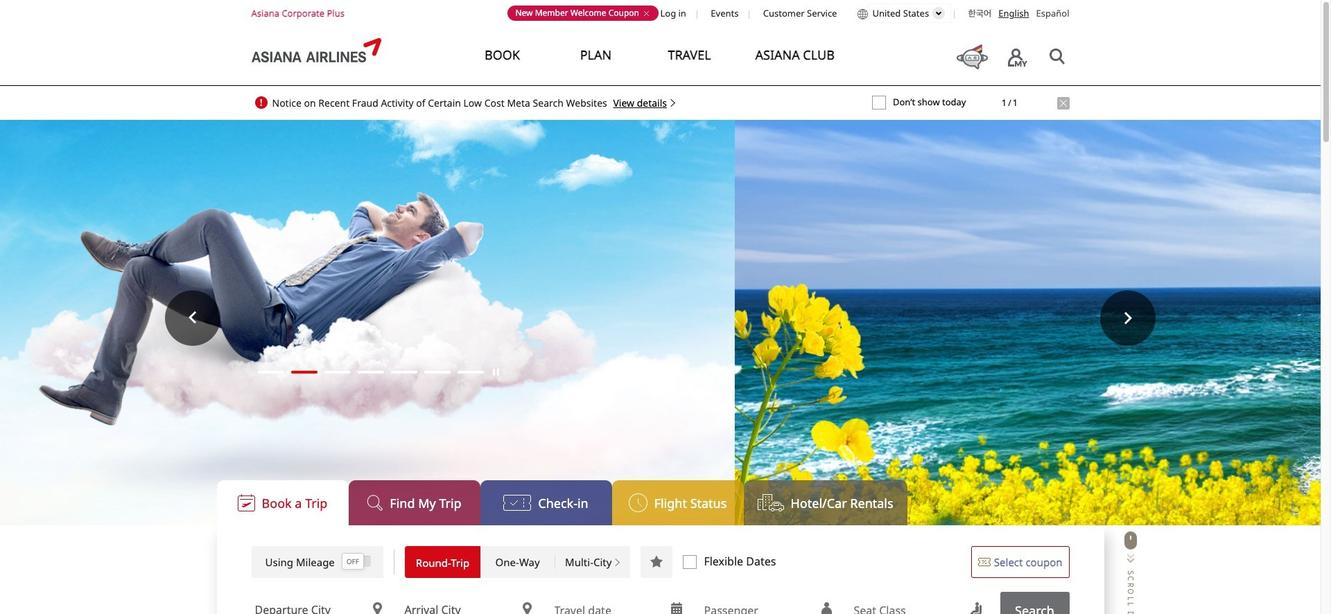 Task type: describe. For each thing, give the bounding box(es) containing it.
Passenger text field
[[701, 592, 837, 615]]

scroll down image
[[1125, 533, 1137, 615]]

Travel date text field
[[551, 592, 687, 615]]

정지(pause) image
[[493, 369, 499, 376]]



Task type: locate. For each thing, give the bounding box(es) containing it.
None text field
[[251, 592, 387, 615], [401, 592, 537, 615], [251, 592, 387, 615], [401, 592, 537, 615]]

Seat Class text field
[[851, 592, 987, 615]]



